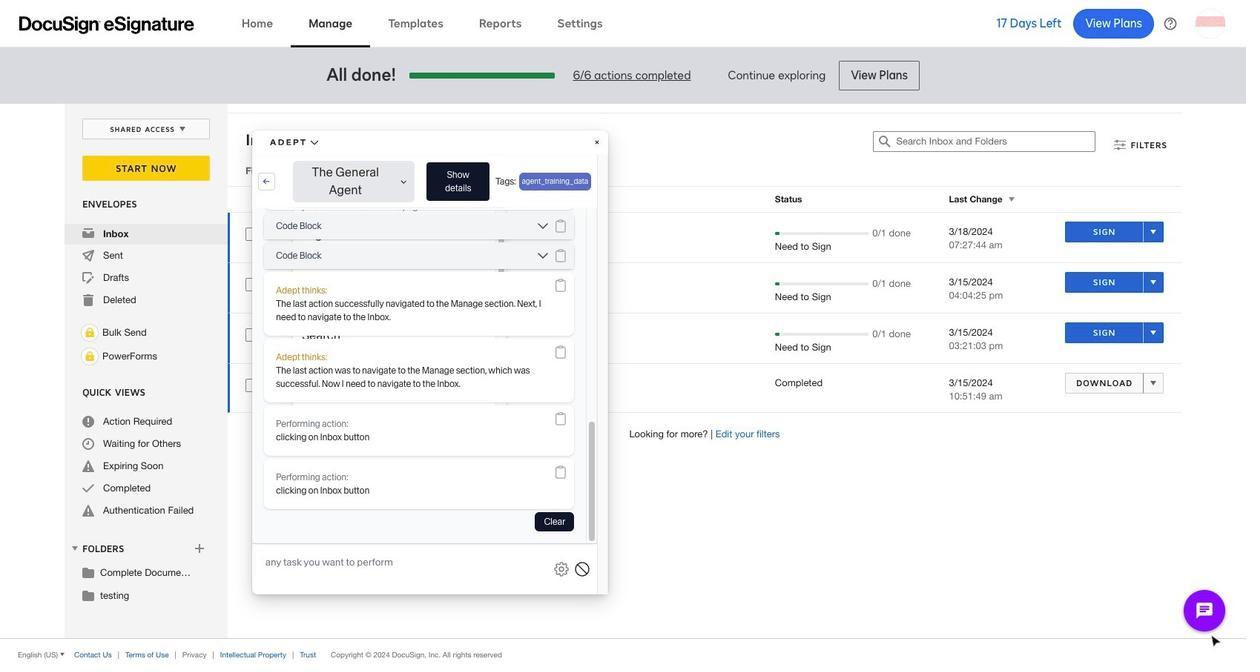 Task type: describe. For each thing, give the bounding box(es) containing it.
folder image
[[82, 567, 94, 579]]

need to sign image
[[284, 330, 296, 344]]

folder image
[[82, 590, 94, 602]]

sent image
[[82, 250, 94, 262]]

Search Inbox and Folders text field
[[897, 132, 1096, 151]]

alert image
[[82, 505, 94, 517]]

completed image
[[284, 381, 296, 395]]

completed image
[[82, 483, 94, 495]]



Task type: locate. For each thing, give the bounding box(es) containing it.
secondary navigation region
[[65, 104, 1186, 639]]

need to sign image
[[284, 229, 296, 243], [284, 280, 296, 294]]

action required image
[[82, 416, 94, 428]]

clock image
[[82, 439, 94, 451]]

0 vertical spatial need to sign image
[[284, 229, 296, 243]]

trash image
[[82, 295, 94, 307]]

alert image
[[82, 461, 94, 473]]

inbox image
[[82, 228, 94, 240]]

view folders image
[[69, 543, 81, 555]]

draft image
[[82, 272, 94, 284]]

more info region
[[0, 639, 1247, 671]]

1 vertical spatial need to sign image
[[284, 280, 296, 294]]

your uploaded profile image image
[[1197, 9, 1226, 38]]

lock image
[[81, 324, 99, 342]]

lock image
[[81, 348, 99, 366]]

docusign esignature image
[[19, 16, 194, 34]]

1 need to sign image from the top
[[284, 229, 296, 243]]

2 need to sign image from the top
[[284, 280, 296, 294]]



Task type: vqa. For each thing, say whether or not it's contained in the screenshot.
text box
no



